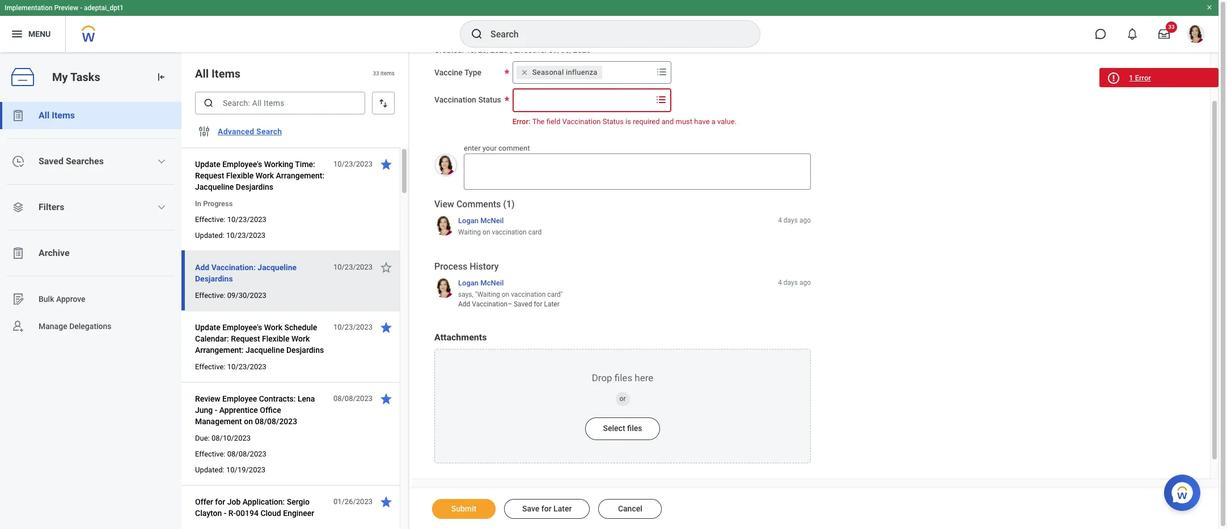 Task type: describe. For each thing, give the bounding box(es) containing it.
r-
[[228, 509, 236, 519]]

flexible inside update employee's working time: request flexible work arrangement: jacqueline desjardins
[[226, 171, 254, 180]]

perspective image
[[11, 201, 25, 214]]

searches
[[66, 156, 104, 167]]

in progress
[[195, 200, 233, 208]]

save
[[522, 505, 540, 514]]

1 vertical spatial prompts image
[[655, 93, 668, 107]]

error
[[1136, 74, 1152, 82]]

"waiting
[[475, 291, 500, 299]]

advanced search button
[[213, 120, 287, 143]]

for for save for later
[[542, 505, 552, 514]]

0 vertical spatial 08/08/2023
[[334, 395, 373, 403]]

days for view comments (1)
[[784, 217, 798, 225]]

attachments
[[435, 332, 487, 343]]

office
[[260, 406, 281, 415]]

working
[[264, 160, 293, 169]]

waiting on vaccination card
[[458, 229, 542, 237]]

cloud
[[261, 509, 281, 519]]

updated: 10/19/2023
[[195, 466, 266, 475]]

due:
[[195, 435, 210, 443]]

0 vertical spatial vaccination
[[435, 95, 476, 104]]

filters button
[[0, 194, 182, 221]]

33 items
[[373, 71, 395, 77]]

review
[[195, 395, 220, 404]]

2 vertical spatial work
[[292, 335, 310, 344]]

card
[[529, 229, 542, 237]]

enter
[[464, 144, 481, 153]]

job
[[227, 498, 241, 507]]

1 effective: 10/23/2023 from the top
[[195, 216, 267, 224]]

arrangement: inside update employee's working time: request flexible work arrangement: jacqueline desjardins
[[276, 171, 325, 180]]

1 vertical spatial work
[[264, 323, 283, 332]]

the
[[533, 117, 545, 126]]

‎-
[[224, 509, 227, 519]]

0 vertical spatial status
[[478, 95, 501, 104]]

delegations
[[69, 322, 112, 331]]

1 horizontal spatial search image
[[470, 27, 484, 41]]

star image for update employee's working time: request flexible work arrangement: jacqueline desjardins
[[380, 158, 393, 171]]

1 horizontal spatial on
[[483, 229, 490, 237]]

list containing all items
[[0, 102, 182, 340]]

jacqueline inside update employee's work schedule calendar: request flexible work arrangement: jacqueline desjardins
[[246, 346, 284, 355]]

vaccination status
[[435, 95, 501, 104]]

1 error
[[1130, 74, 1152, 82]]

error:
[[513, 117, 531, 126]]

saved searches
[[39, 156, 104, 167]]

on inside says, "waiting on vaccination card" add vaccination – saved for later
[[502, 291, 510, 299]]

update employee's working time: request flexible work arrangement: jacqueline desjardins
[[195, 160, 325, 192]]

jung
[[195, 406, 213, 415]]

updated: for update employee's working time: request flexible work arrangement: jacqueline desjardins
[[195, 231, 225, 240]]

bulk
[[39, 295, 54, 304]]

for for offer for job application: sergio clayton ‎- r-00194 cloud engineer
[[215, 498, 225, 507]]

view comments (1)
[[435, 199, 515, 210]]

0 vertical spatial prompts image
[[655, 65, 669, 79]]

is
[[626, 117, 631, 126]]

seasonal influenza element
[[533, 67, 598, 78]]

all items inside item list element
[[195, 67, 241, 81]]

review employee contracts: lena jung - apprentice office management on 08/08/2023 button
[[195, 393, 327, 429]]

calendar:
[[195, 335, 229, 344]]

items
[[381, 71, 395, 77]]

flexible inside update employee's work schedule calendar: request flexible work arrangement: jacqueline desjardins
[[262, 335, 290, 344]]

Vaccination Status field
[[514, 90, 653, 110]]

all inside button
[[39, 110, 49, 121]]

updated: 10/23/2023
[[195, 231, 266, 240]]

notifications large image
[[1127, 28, 1139, 40]]

configure image
[[197, 125, 211, 138]]

profile logan mcneil image
[[1187, 25, 1206, 45]]

process history
[[435, 261, 499, 272]]

effective: down vaccination:
[[195, 292, 226, 300]]

08/08/2023 inside the review employee contracts: lena jung - apprentice office management on 08/08/2023
[[255, 418, 297, 427]]

add vaccination: jacqueline desjardins
[[195, 263, 297, 284]]

update for update employee's working time: request flexible work arrangement: jacqueline desjardins
[[195, 160, 220, 169]]

submit
[[451, 505, 477, 514]]

updated: for review employee contracts: lena jung - apprentice office management on 08/08/2023
[[195, 466, 225, 475]]

in
[[195, 200, 201, 208]]

filters
[[39, 202, 64, 213]]

jacqueline inside add vaccination: jacqueline desjardins
[[258, 263, 297, 272]]

effective: down calendar:
[[195, 363, 226, 372]]

all items button
[[0, 102, 182, 129]]

preview
[[54, 4, 78, 12]]

item list element
[[182, 52, 410, 530]]

vaccination inside says, "waiting on vaccination card" add vaccination – saved for later
[[472, 300, 508, 308]]

4 days ago for view comments (1)
[[778, 217, 811, 225]]

Search: All Items text field
[[195, 92, 365, 115]]

ago for process history
[[800, 279, 811, 287]]

attachments region
[[435, 332, 811, 464]]

adeptai_dpt1
[[84, 4, 124, 12]]

ago for view comments (1)
[[800, 217, 811, 225]]

employee
[[222, 395, 257, 404]]

for inside says, "waiting on vaccination card" add vaccination – saved for later
[[534, 300, 543, 308]]

clock check image
[[11, 155, 25, 168]]

says, "waiting on vaccination card" add vaccination – saved for later
[[458, 291, 563, 308]]

33 for 33 items
[[373, 71, 379, 77]]

influenza
[[566, 68, 598, 76]]

menu button
[[0, 16, 65, 52]]

1
[[1130, 74, 1134, 82]]

sergio
[[287, 498, 310, 507]]

0 horizontal spatial search image
[[203, 98, 214, 109]]

or
[[620, 395, 626, 403]]

star image for add vaccination: jacqueline desjardins
[[380, 261, 393, 275]]

bulk approve
[[39, 295, 85, 304]]

chevron down image for saved searches
[[157, 157, 166, 166]]

error: the field vaccination status is required and must have a value.
[[513, 117, 737, 126]]

manage delegations
[[39, 322, 112, 331]]

enter your comment text field
[[464, 153, 811, 190]]

logan mcneil button for comments
[[458, 216, 504, 226]]

update employee's working time: request flexible work arrangement: jacqueline desjardins button
[[195, 158, 327, 194]]

created:
[[435, 45, 464, 54]]

days for process history
[[784, 279, 798, 287]]

update employee's work schedule calendar: request flexible work arrangement: jacqueline desjardins button
[[195, 321, 327, 357]]

saved inside dropdown button
[[39, 156, 64, 167]]

4 days ago for process history
[[778, 279, 811, 287]]

and
[[662, 117, 674, 126]]

later inside says, "waiting on vaccination card" add vaccination – saved for later
[[544, 300, 560, 308]]

cancel button
[[599, 500, 662, 520]]

1 horizontal spatial 09/30/2023
[[549, 45, 591, 54]]

says,
[[458, 291, 474, 299]]

advanced
[[218, 127, 254, 136]]

a
[[712, 117, 716, 126]]

employee's photo (logan mcneil) image
[[435, 154, 458, 177]]

archive
[[39, 248, 70, 259]]

seasonal influenza
[[533, 68, 598, 76]]

exclamation image
[[1110, 74, 1118, 83]]

offer for job application: sergio clayton ‎- r-00194 cloud engineer
[[195, 498, 314, 519]]

menu banner
[[0, 0, 1219, 52]]

jacqueline inside update employee's working time: request flexible work arrangement: jacqueline desjardins
[[195, 183, 234, 192]]

effective: 09/30/2023
[[195, 292, 267, 300]]

vaccination inside says, "waiting on vaccination card" add vaccination – saved for later
[[511, 291, 546, 299]]

desjardins inside add vaccination: jacqueline desjardins
[[195, 275, 233, 284]]

manage
[[39, 322, 67, 331]]

select
[[603, 424, 625, 433]]

your
[[483, 144, 497, 153]]



Task type: locate. For each thing, give the bounding box(es) containing it.
jacqueline right vaccination:
[[258, 263, 297, 272]]

0 vertical spatial ago
[[800, 217, 811, 225]]

save for later
[[522, 505, 572, 514]]

0 vertical spatial add
[[195, 263, 209, 272]]

desjardins down 'working'
[[236, 183, 274, 192]]

arrangement: down time:
[[276, 171, 325, 180]]

must
[[676, 117, 693, 126]]

arrangement: down calendar:
[[195, 346, 244, 355]]

star image
[[380, 321, 393, 335]]

1 4 days ago from the top
[[778, 217, 811, 225]]

employee's
[[222, 160, 262, 169], [222, 323, 262, 332]]

0 vertical spatial desjardins
[[236, 183, 274, 192]]

logan up waiting at the left top of page
[[458, 217, 479, 225]]

bulk approve link
[[0, 286, 182, 313]]

1 vertical spatial update
[[195, 323, 220, 332]]

employee's inside update employee's working time: request flexible work arrangement: jacqueline desjardins
[[222, 160, 262, 169]]

search image up configure image
[[203, 98, 214, 109]]

card"
[[548, 291, 563, 299]]

select files
[[603, 424, 642, 433]]

0 vertical spatial vaccination
[[492, 229, 527, 237]]

effective: 10/23/2023
[[195, 216, 267, 224], [195, 363, 267, 372]]

field
[[547, 117, 561, 126]]

09/30/2023 inside item list element
[[227, 292, 267, 300]]

logan mcneil up "waiting at bottom
[[458, 279, 504, 288]]

rename image
[[11, 293, 25, 306]]

1 vertical spatial employee's
[[222, 323, 262, 332]]

mcneil for history
[[481, 279, 504, 288]]

jacqueline down schedule
[[246, 346, 284, 355]]

1 error button
[[1100, 68, 1219, 87]]

implementation
[[5, 4, 53, 12]]

4 days ago inside 'process history' region
[[778, 279, 811, 287]]

2 days from the top
[[784, 279, 798, 287]]

my
[[52, 70, 68, 84]]

2 4 days ago from the top
[[778, 279, 811, 287]]

view
[[435, 199, 454, 210]]

logan mcneil inside 'process history' region
[[458, 279, 504, 288]]

(1)
[[503, 199, 515, 210]]

0 horizontal spatial 09/30/2023
[[227, 292, 267, 300]]

logan for comments
[[458, 217, 479, 225]]

|
[[510, 45, 512, 54]]

1 vertical spatial 33
[[373, 71, 379, 77]]

application:
[[243, 498, 285, 507]]

0 vertical spatial 4
[[778, 217, 782, 225]]

2 horizontal spatial desjardins
[[286, 346, 324, 355]]

1 vertical spatial arrangement:
[[195, 346, 244, 355]]

time:
[[295, 160, 315, 169]]

1 ago from the top
[[800, 217, 811, 225]]

1 horizontal spatial arrangement:
[[276, 171, 325, 180]]

search image up type
[[470, 27, 484, 41]]

items inside button
[[52, 110, 75, 121]]

update down configure image
[[195, 160, 220, 169]]

desjardins
[[236, 183, 274, 192], [195, 275, 233, 284], [286, 346, 324, 355]]

1 horizontal spatial status
[[603, 117, 624, 126]]

00194
[[236, 509, 259, 519]]

logan mcneil
[[458, 217, 504, 225], [458, 279, 504, 288]]

desjardins inside update employee's working time: request flexible work arrangement: jacqueline desjardins
[[236, 183, 274, 192]]

- inside menu banner
[[80, 4, 82, 12]]

0 vertical spatial logan mcneil
[[458, 217, 504, 225]]

4 days ago
[[778, 217, 811, 225], [778, 279, 811, 287]]

desjardins down schedule
[[286, 346, 324, 355]]

1 horizontal spatial 33
[[1169, 24, 1175, 30]]

desjardins down vaccination:
[[195, 275, 233, 284]]

value.
[[718, 117, 737, 126]]

2 logan from the top
[[458, 279, 479, 288]]

0 vertical spatial chevron down image
[[157, 157, 166, 166]]

0 vertical spatial request
[[195, 171, 224, 180]]

1 4 from the top
[[778, 217, 782, 225]]

logan inside 'process history' region
[[458, 279, 479, 288]]

2 ago from the top
[[800, 279, 811, 287]]

2 logan mcneil from the top
[[458, 279, 504, 288]]

request
[[195, 171, 224, 180], [231, 335, 260, 344]]

0 horizontal spatial all
[[39, 110, 49, 121]]

add inside add vaccination: jacqueline desjardins
[[195, 263, 209, 272]]

1 employee's from the top
[[222, 160, 262, 169]]

vaccination up –
[[511, 291, 546, 299]]

33
[[1169, 24, 1175, 30], [373, 71, 379, 77]]

logan mcneil button for history
[[458, 279, 504, 288]]

1 vertical spatial search image
[[203, 98, 214, 109]]

4 inside 'process history' region
[[778, 279, 782, 287]]

list
[[0, 102, 182, 340]]

1 clipboard image from the top
[[11, 109, 25, 123]]

2 employee's from the top
[[222, 323, 262, 332]]

2 chevron down image from the top
[[157, 203, 166, 212]]

flexible up progress
[[226, 171, 254, 180]]

search
[[256, 127, 282, 136]]

all right transformation import icon
[[195, 67, 209, 81]]

all inside item list element
[[195, 67, 209, 81]]

waiting
[[458, 229, 481, 237]]

1 chevron down image from the top
[[157, 157, 166, 166]]

created: 10/23/2023 | effective: 09/30/2023
[[435, 45, 591, 54]]

1 horizontal spatial saved
[[514, 300, 532, 308]]

management
[[195, 418, 242, 427]]

effective: down due:
[[195, 450, 226, 459]]

add left vaccination:
[[195, 263, 209, 272]]

2 clipboard image from the top
[[11, 247, 25, 260]]

2 updated: from the top
[[195, 466, 225, 475]]

1 vertical spatial effective: 10/23/2023
[[195, 363, 267, 372]]

1 vertical spatial jacqueline
[[258, 263, 297, 272]]

chevron down image
[[157, 157, 166, 166], [157, 203, 166, 212]]

clayton
[[195, 509, 222, 519]]

update inside update employee's work schedule calendar: request flexible work arrangement: jacqueline desjardins
[[195, 323, 220, 332]]

4 star image from the top
[[380, 496, 393, 509]]

employee's for request
[[222, 323, 262, 332]]

seasonal influenza, press delete to clear value. option
[[517, 66, 602, 79]]

4 for process history
[[778, 279, 782, 287]]

request right calendar:
[[231, 335, 260, 344]]

files
[[627, 424, 642, 433]]

update for update employee's work schedule calendar: request flexible work arrangement: jacqueline desjardins
[[195, 323, 220, 332]]

33 left items
[[373, 71, 379, 77]]

update inside update employee's working time: request flexible work arrangement: jacqueline desjardins
[[195, 160, 220, 169]]

update employee's work schedule calendar: request flexible work arrangement: jacqueline desjardins
[[195, 323, 324, 355]]

saved right –
[[514, 300, 532, 308]]

1 horizontal spatial items
[[212, 67, 241, 81]]

2 vertical spatial jacqueline
[[246, 346, 284, 355]]

transformation import image
[[155, 71, 167, 83]]

0 vertical spatial work
[[256, 171, 274, 180]]

updated: down in progress
[[195, 231, 225, 240]]

0 vertical spatial logan mcneil button
[[458, 216, 504, 226]]

1 horizontal spatial desjardins
[[236, 183, 274, 192]]

1 vertical spatial desjardins
[[195, 275, 233, 284]]

1 logan mcneil button from the top
[[458, 216, 504, 226]]

09/30/2023 down add vaccination: jacqueline desjardins
[[227, 292, 267, 300]]

1 vertical spatial logan
[[458, 279, 479, 288]]

employee's inside update employee's work schedule calendar: request flexible work arrangement: jacqueline desjardins
[[222, 323, 262, 332]]

on inside the review employee contracts: lena jung - apprentice office management on 08/08/2023
[[244, 418, 253, 427]]

2 vertical spatial on
[[244, 418, 253, 427]]

clipboard image inside the all items button
[[11, 109, 25, 123]]

required
[[633, 117, 660, 126]]

0 horizontal spatial all items
[[39, 110, 75, 121]]

jacqueline up in progress
[[195, 183, 234, 192]]

logan mcneil button inside 'process history' region
[[458, 279, 504, 288]]

1 vertical spatial logan mcneil
[[458, 279, 504, 288]]

for inside offer for job application: sergio clayton ‎- r-00194 cloud engineer
[[215, 498, 225, 507]]

1 vertical spatial on
[[502, 291, 510, 299]]

4
[[778, 217, 782, 225], [778, 279, 782, 287]]

clipboard image inside archive button
[[11, 247, 25, 260]]

later
[[544, 300, 560, 308], [554, 505, 572, 514]]

0 horizontal spatial flexible
[[226, 171, 254, 180]]

request up in progress
[[195, 171, 224, 180]]

2 update from the top
[[195, 323, 220, 332]]

08/08/2023 down office
[[255, 418, 297, 427]]

vaccination left 'card'
[[492, 229, 527, 237]]

- inside the review employee contracts: lena jung - apprentice office management on 08/08/2023
[[215, 406, 217, 415]]

0 vertical spatial update
[[195, 160, 220, 169]]

logan mcneil for history
[[458, 279, 504, 288]]

08/08/2023
[[334, 395, 373, 403], [255, 418, 297, 427], [227, 450, 267, 459]]

implementation preview -   adeptai_dpt1
[[5, 4, 124, 12]]

search image
[[470, 27, 484, 41], [203, 98, 214, 109]]

menu
[[28, 29, 51, 38]]

all items inside button
[[39, 110, 75, 121]]

x small image
[[519, 67, 530, 78]]

1 days from the top
[[784, 217, 798, 225]]

1 vertical spatial all items
[[39, 110, 75, 121]]

all up saved searches
[[39, 110, 49, 121]]

employee's up calendar:
[[222, 323, 262, 332]]

08/08/2023 right lena
[[334, 395, 373, 403]]

1 vertical spatial status
[[603, 117, 624, 126]]

1 update from the top
[[195, 160, 220, 169]]

2 vertical spatial vaccination
[[472, 300, 508, 308]]

1 vertical spatial request
[[231, 335, 260, 344]]

enter your comment
[[464, 144, 530, 153]]

add inside says, "waiting on vaccination card" add vaccination – saved for later
[[458, 300, 471, 308]]

later inside button
[[554, 505, 572, 514]]

1 horizontal spatial add
[[458, 300, 471, 308]]

33 inside item list element
[[373, 71, 379, 77]]

effective: 10/23/2023 up updated: 10/23/2023
[[195, 216, 267, 224]]

mcneil up "waiting at bottom
[[481, 279, 504, 288]]

0 vertical spatial employee's
[[222, 160, 262, 169]]

10/19/2023
[[226, 466, 266, 475]]

2 vertical spatial 08/08/2023
[[227, 450, 267, 459]]

1 updated: from the top
[[195, 231, 225, 240]]

0 vertical spatial all items
[[195, 67, 241, 81]]

clipboard image
[[11, 109, 25, 123], [11, 247, 25, 260]]

0 horizontal spatial 33
[[373, 71, 379, 77]]

star image for review employee contracts: lena jung - apprentice office management on 08/08/2023
[[380, 393, 393, 406]]

items
[[212, 67, 241, 81], [52, 110, 75, 121]]

type
[[465, 68, 482, 77]]

vaccination down vaccination status field
[[562, 117, 601, 126]]

2 logan mcneil button from the top
[[458, 279, 504, 288]]

have
[[695, 117, 710, 126]]

2 vertical spatial desjardins
[[286, 346, 324, 355]]

action bar region
[[410, 488, 1219, 530]]

vaccination down vaccine type
[[435, 95, 476, 104]]

Search Workday  search field
[[491, 22, 737, 47]]

33 inside button
[[1169, 24, 1175, 30]]

2 horizontal spatial on
[[502, 291, 510, 299]]

0 vertical spatial search image
[[470, 27, 484, 41]]

1 vertical spatial saved
[[514, 300, 532, 308]]

0 horizontal spatial on
[[244, 418, 253, 427]]

1 vertical spatial items
[[52, 110, 75, 121]]

updated: down effective: 08/08/2023
[[195, 466, 225, 475]]

0 vertical spatial flexible
[[226, 171, 254, 180]]

1 vertical spatial clipboard image
[[11, 247, 25, 260]]

submit button
[[432, 500, 496, 520]]

33 left "profile logan mcneil" icon
[[1169, 24, 1175, 30]]

4 for view comments (1)
[[778, 217, 782, 225]]

for right –
[[534, 300, 543, 308]]

1 vertical spatial -
[[215, 406, 217, 415]]

3 star image from the top
[[380, 393, 393, 406]]

work down 'working'
[[256, 171, 274, 180]]

user plus image
[[11, 320, 25, 334]]

logan mcneil up waiting at the left top of page
[[458, 217, 504, 225]]

1 vertical spatial later
[[554, 505, 572, 514]]

add vaccination: jacqueline desjardins button
[[195, 261, 327, 286]]

1 horizontal spatial request
[[231, 335, 260, 344]]

my tasks element
[[0, 52, 182, 530]]

0 horizontal spatial request
[[195, 171, 224, 180]]

request inside update employee's working time: request flexible work arrangement: jacqueline desjardins
[[195, 171, 224, 180]]

logan mcneil for comments
[[458, 217, 504, 225]]

work left schedule
[[264, 323, 283, 332]]

saved inside says, "waiting on vaccination card" add vaccination – saved for later
[[514, 300, 532, 308]]

1 vertical spatial ago
[[800, 279, 811, 287]]

0 vertical spatial later
[[544, 300, 560, 308]]

days inside 'process history' region
[[784, 279, 798, 287]]

0 vertical spatial 33
[[1169, 24, 1175, 30]]

contracts:
[[259, 395, 296, 404]]

saved right 'clock check' image
[[39, 156, 64, 167]]

1 star image from the top
[[380, 158, 393, 171]]

tasks
[[70, 70, 100, 84]]

mcneil inside 'process history' region
[[481, 279, 504, 288]]

logan mcneil button up "waiting at bottom
[[458, 279, 504, 288]]

1 vertical spatial days
[[784, 279, 798, 287]]

close environment banner image
[[1207, 4, 1213, 11]]

0 vertical spatial effective: 10/23/2023
[[195, 216, 267, 224]]

justify image
[[10, 27, 24, 41]]

0 vertical spatial 4 days ago
[[778, 217, 811, 225]]

1 logan mcneil from the top
[[458, 217, 504, 225]]

1 vertical spatial add
[[458, 300, 471, 308]]

09/30/2023 up seasonal influenza
[[549, 45, 591, 54]]

clipboard image up 'clock check' image
[[11, 109, 25, 123]]

1 vertical spatial 4
[[778, 279, 782, 287]]

33 for 33
[[1169, 24, 1175, 30]]

for right save in the bottom left of the page
[[542, 505, 552, 514]]

effective: down in progress
[[195, 216, 226, 224]]

jacqueline
[[195, 183, 234, 192], [258, 263, 297, 272], [246, 346, 284, 355]]

1 vertical spatial 09/30/2023
[[227, 292, 267, 300]]

- right preview
[[80, 4, 82, 12]]

33 button
[[1152, 22, 1178, 47]]

clipboard image for archive
[[11, 247, 25, 260]]

0 vertical spatial arrangement:
[[276, 171, 325, 180]]

ago inside 'process history' region
[[800, 279, 811, 287]]

status down type
[[478, 95, 501, 104]]

on up –
[[502, 291, 510, 299]]

1 vertical spatial mcneil
[[481, 279, 504, 288]]

clipboard image for all items
[[11, 109, 25, 123]]

0 vertical spatial days
[[784, 217, 798, 225]]

process
[[435, 261, 468, 272]]

mcneil for comments
[[481, 217, 504, 225]]

-
[[80, 4, 82, 12], [215, 406, 217, 415]]

arrangement: inside update employee's work schedule calendar: request flexible work arrangement: jacqueline desjardins
[[195, 346, 244, 355]]

work down schedule
[[292, 335, 310, 344]]

update up calendar:
[[195, 323, 220, 332]]

offer for job application: sergio clayton ‎- r-00194 cloud engineer button
[[195, 496, 327, 521]]

later down card"
[[544, 300, 560, 308]]

for up the ‎-
[[215, 498, 225, 507]]

1 vertical spatial 4 days ago
[[778, 279, 811, 287]]

1 horizontal spatial all
[[195, 67, 209, 81]]

on down apprentice
[[244, 418, 253, 427]]

0 vertical spatial logan
[[458, 217, 479, 225]]

2 star image from the top
[[380, 261, 393, 275]]

schedule
[[284, 323, 317, 332]]

desjardins inside update employee's work schedule calendar: request flexible work arrangement: jacqueline desjardins
[[286, 346, 324, 355]]

0 vertical spatial clipboard image
[[11, 109, 25, 123]]

1 horizontal spatial all items
[[195, 67, 241, 81]]

logan up the says,
[[458, 279, 479, 288]]

- up management
[[215, 406, 217, 415]]

employee's for flexible
[[222, 160, 262, 169]]

work inside update employee's working time: request flexible work arrangement: jacqueline desjardins
[[256, 171, 274, 180]]

process history region
[[435, 261, 811, 313]]

0 horizontal spatial items
[[52, 110, 75, 121]]

for inside action bar region
[[542, 505, 552, 514]]

mcneil
[[481, 217, 504, 225], [481, 279, 504, 288]]

add down the says,
[[458, 300, 471, 308]]

2 effective: 10/23/2023 from the top
[[195, 363, 267, 372]]

10/23/2023
[[466, 45, 508, 54], [334, 160, 373, 168], [227, 216, 267, 224], [226, 231, 266, 240], [334, 263, 373, 272], [334, 323, 373, 332], [227, 363, 267, 372]]

0 vertical spatial items
[[212, 67, 241, 81]]

prompts image
[[655, 65, 669, 79], [655, 93, 668, 107]]

0 vertical spatial -
[[80, 4, 82, 12]]

effective: 10/23/2023 up employee
[[195, 363, 267, 372]]

saved searches button
[[0, 148, 182, 175]]

mcneil up waiting on vaccination card
[[481, 217, 504, 225]]

vaccine type
[[435, 68, 482, 77]]

review employee contracts: lena jung - apprentice office management on 08/08/2023
[[195, 395, 315, 427]]

1 horizontal spatial -
[[215, 406, 217, 415]]

2 4 from the top
[[778, 279, 782, 287]]

star image
[[380, 158, 393, 171], [380, 261, 393, 275], [380, 393, 393, 406], [380, 496, 393, 509]]

on right waiting at the left top of page
[[483, 229, 490, 237]]

advanced search
[[218, 127, 282, 136]]

08/08/2023 up 10/19/2023
[[227, 450, 267, 459]]

logan mcneil button up waiting at the left top of page
[[458, 216, 504, 226]]

1 vertical spatial all
[[39, 110, 49, 121]]

0 vertical spatial 09/30/2023
[[549, 45, 591, 54]]

saved
[[39, 156, 64, 167], [514, 300, 532, 308]]

status left is
[[603, 117, 624, 126]]

1 vertical spatial updated:
[[195, 466, 225, 475]]

1 vertical spatial vaccination
[[511, 291, 546, 299]]

inbox large image
[[1159, 28, 1170, 40]]

flexible down schedule
[[262, 335, 290, 344]]

due: 08/10/2023
[[195, 435, 251, 443]]

0 vertical spatial jacqueline
[[195, 183, 234, 192]]

vaccination down "waiting at bottom
[[472, 300, 508, 308]]

1 horizontal spatial flexible
[[262, 335, 290, 344]]

0 horizontal spatial add
[[195, 263, 209, 272]]

0 horizontal spatial -
[[80, 4, 82, 12]]

1 logan from the top
[[458, 217, 479, 225]]

apprentice
[[219, 406, 258, 415]]

08/10/2023
[[212, 435, 251, 443]]

items inside item list element
[[212, 67, 241, 81]]

logan for history
[[458, 279, 479, 288]]

request inside update employee's work schedule calendar: request flexible work arrangement: jacqueline desjardins
[[231, 335, 260, 344]]

1 mcneil from the top
[[481, 217, 504, 225]]

0 horizontal spatial desjardins
[[195, 275, 233, 284]]

effective: right |
[[514, 45, 547, 54]]

employee's down advanced
[[222, 160, 262, 169]]

clipboard image left archive
[[11, 247, 25, 260]]

add
[[195, 263, 209, 272], [458, 300, 471, 308]]

sort image
[[378, 98, 389, 109]]

1 vertical spatial 08/08/2023
[[255, 418, 297, 427]]

0 vertical spatial saved
[[39, 156, 64, 167]]

progress
[[203, 200, 233, 208]]

on
[[483, 229, 490, 237], [502, 291, 510, 299], [244, 418, 253, 427]]

1 vertical spatial vaccination
[[562, 117, 601, 126]]

later right save in the bottom left of the page
[[554, 505, 572, 514]]

0 vertical spatial mcneil
[[481, 217, 504, 225]]

2 mcneil from the top
[[481, 279, 504, 288]]

0 vertical spatial on
[[483, 229, 490, 237]]

vaccination
[[492, 229, 527, 237], [511, 291, 546, 299]]

chevron down image for filters
[[157, 203, 166, 212]]

all
[[195, 67, 209, 81], [39, 110, 49, 121]]



Task type: vqa. For each thing, say whether or not it's contained in the screenshot.
'Customer'
no



